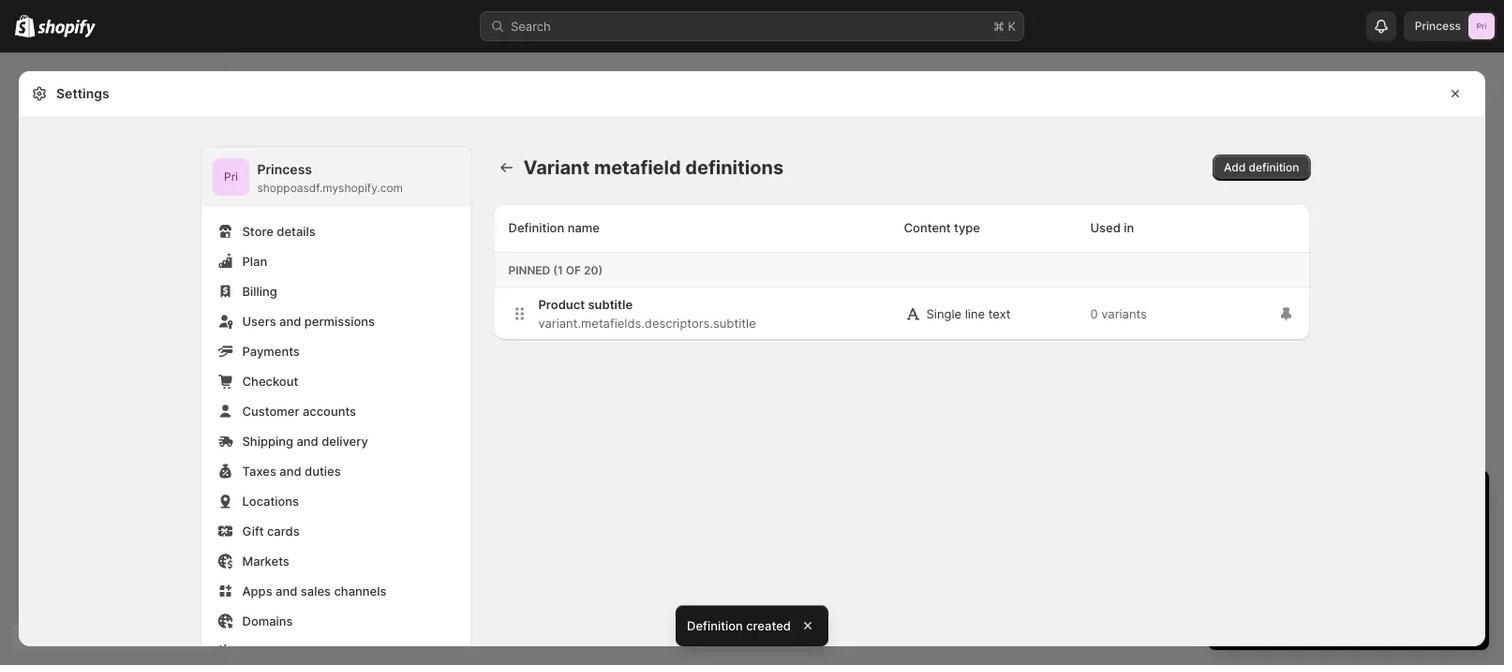 Task type: describe. For each thing, give the bounding box(es) containing it.
payments link
[[212, 338, 460, 365]]

customer accounts link
[[212, 398, 460, 425]]

(1
[[553, 263, 563, 277]]

customer accounts
[[242, 404, 356, 419]]

pinned (1 of 20)
[[509, 263, 603, 277]]

0 variants
[[1091, 307, 1147, 321]]

settings
[[56, 86, 109, 102]]

used in
[[1091, 220, 1135, 235]]

variant.metafields.descriptors.subtitle
[[539, 316, 756, 330]]

definition for definition name
[[509, 220, 565, 235]]

shipping and delivery
[[242, 434, 368, 449]]

domains link
[[212, 608, 460, 635]]

and for shipping
[[297, 434, 319, 449]]

pri button
[[212, 158, 250, 196]]

0 horizontal spatial shopify image
[[15, 15, 35, 37]]

apps and sales channels link
[[212, 578, 460, 605]]

locations link
[[212, 488, 460, 515]]

channels
[[334, 584, 387, 599]]

subtitle
[[588, 297, 633, 312]]

and for taxes
[[280, 464, 302, 479]]

store details
[[242, 224, 316, 239]]

delivery
[[322, 434, 368, 449]]

checkout link
[[212, 368, 460, 395]]

store
[[242, 224, 274, 239]]

domains
[[242, 614, 293, 629]]

used
[[1091, 220, 1121, 235]]

customer events
[[242, 644, 342, 659]]

line
[[965, 307, 985, 321]]

customer for customer accounts
[[242, 404, 299, 419]]

markets
[[242, 554, 290, 569]]

checkout
[[242, 374, 298, 389]]

⌘
[[994, 19, 1005, 33]]

apps
[[242, 584, 272, 599]]

users
[[242, 314, 276, 329]]

details
[[277, 224, 316, 239]]

billing link
[[212, 278, 460, 305]]

0
[[1091, 307, 1098, 321]]

search
[[511, 19, 551, 33]]

cards
[[267, 524, 300, 539]]

locations
[[242, 494, 299, 509]]

gift
[[242, 524, 264, 539]]



Task type: locate. For each thing, give the bounding box(es) containing it.
0 horizontal spatial definition
[[509, 220, 565, 235]]

product
[[539, 297, 585, 312]]

0 vertical spatial princess
[[1415, 19, 1462, 33]]

type
[[954, 220, 981, 235]]

duties
[[305, 464, 341, 479]]

variant metafield definitions
[[524, 156, 784, 179]]

plan
[[242, 254, 267, 269]]

princess inside princess shoppoasdf.myshopify.com
[[257, 162, 312, 178]]

and down the customer accounts
[[297, 434, 319, 449]]

definition
[[509, 220, 565, 235], [687, 619, 743, 633]]

definition
[[1249, 161, 1300, 174]]

customer
[[242, 404, 299, 419], [242, 644, 299, 659]]

shopify image
[[15, 15, 35, 37], [38, 19, 96, 38]]

taxes and duties
[[242, 464, 341, 479]]

⌘ k
[[994, 19, 1016, 33]]

and right the taxes
[[280, 464, 302, 479]]

customer down checkout
[[242, 404, 299, 419]]

shipping and delivery link
[[212, 428, 460, 455]]

permissions
[[305, 314, 375, 329]]

and for apps
[[276, 584, 298, 599]]

content type
[[904, 220, 981, 235]]

plan link
[[212, 248, 460, 275]]

1 horizontal spatial princess image
[[1469, 13, 1495, 39]]

events
[[303, 644, 342, 659]]

shipping
[[242, 434, 293, 449]]

pinned
[[509, 263, 551, 277]]

customer down domains
[[242, 644, 299, 659]]

variants
[[1102, 307, 1147, 321]]

princess for princess shoppoasdf.myshopify.com
[[257, 162, 312, 178]]

princess shoppoasdf.myshopify.com
[[257, 162, 403, 195]]

metafield
[[594, 156, 681, 179]]

0 vertical spatial customer
[[242, 404, 299, 419]]

taxes
[[242, 464, 276, 479]]

definitions
[[686, 156, 784, 179]]

product subtitle link
[[539, 297, 633, 312]]

2 customer from the top
[[242, 644, 299, 659]]

single
[[927, 307, 962, 321]]

1 vertical spatial princess image
[[212, 158, 250, 196]]

add
[[1224, 161, 1246, 174]]

and
[[279, 314, 301, 329], [297, 434, 319, 449], [280, 464, 302, 479], [276, 584, 298, 599]]

definition inside settings dialog
[[509, 220, 565, 235]]

content
[[904, 220, 951, 235]]

definition for definition created
[[687, 619, 743, 633]]

sales
[[301, 584, 331, 599]]

0 horizontal spatial princess image
[[212, 158, 250, 196]]

1 horizontal spatial definition
[[687, 619, 743, 633]]

and right users
[[279, 314, 301, 329]]

1 vertical spatial definition
[[687, 619, 743, 633]]

definition created
[[687, 619, 791, 633]]

princess image
[[1469, 13, 1495, 39], [212, 158, 250, 196]]

k
[[1008, 19, 1016, 33]]

princess for princess
[[1415, 19, 1462, 33]]

users and permissions link
[[212, 308, 460, 335]]

and for users
[[279, 314, 301, 329]]

1 vertical spatial customer
[[242, 644, 299, 659]]

20)
[[584, 263, 603, 277]]

1 customer from the top
[[242, 404, 299, 419]]

billing
[[242, 284, 277, 299]]

variant
[[524, 156, 590, 179]]

definition left created
[[687, 619, 743, 633]]

apps and sales channels
[[242, 584, 387, 599]]

0 horizontal spatial princess
[[257, 162, 312, 178]]

text
[[989, 307, 1011, 321]]

dialog
[[1493, 71, 1505, 647]]

payments
[[242, 344, 300, 359]]

1 day left in your trial element
[[1208, 519, 1490, 651]]

product subtitle variant.metafields.descriptors.subtitle
[[539, 297, 756, 330]]

add definition link
[[1213, 155, 1311, 181]]

customer events link
[[212, 638, 460, 665]]

shop settings menu element
[[201, 147, 471, 666]]

gift cards
[[242, 524, 300, 539]]

gift cards link
[[212, 518, 460, 545]]

name
[[568, 220, 600, 235]]

markets link
[[212, 548, 460, 575]]

1 horizontal spatial princess
[[1415, 19, 1462, 33]]

princess image inside shop settings menu element
[[212, 158, 250, 196]]

definition up pinned
[[509, 220, 565, 235]]

1 vertical spatial princess
[[257, 162, 312, 178]]

add definition
[[1224, 161, 1300, 174]]

0 vertical spatial definition
[[509, 220, 565, 235]]

taxes and duties link
[[212, 458, 460, 485]]

and right apps
[[276, 584, 298, 599]]

of
[[566, 263, 581, 277]]

single line text
[[927, 307, 1011, 321]]

accounts
[[303, 404, 356, 419]]

1 horizontal spatial shopify image
[[38, 19, 96, 38]]

princess
[[1415, 19, 1462, 33], [257, 162, 312, 178]]

0 vertical spatial princess image
[[1469, 13, 1495, 39]]

definition name
[[509, 220, 600, 235]]

created
[[746, 619, 791, 633]]

shoppoasdf.myshopify.com
[[257, 181, 403, 195]]

in
[[1124, 220, 1135, 235]]

store details link
[[212, 218, 460, 245]]

customer for customer events
[[242, 644, 299, 659]]

settings dialog
[[19, 71, 1486, 666]]

users and permissions
[[242, 314, 375, 329]]



Task type: vqa. For each thing, say whether or not it's contained in the screenshot.
Plan
yes



